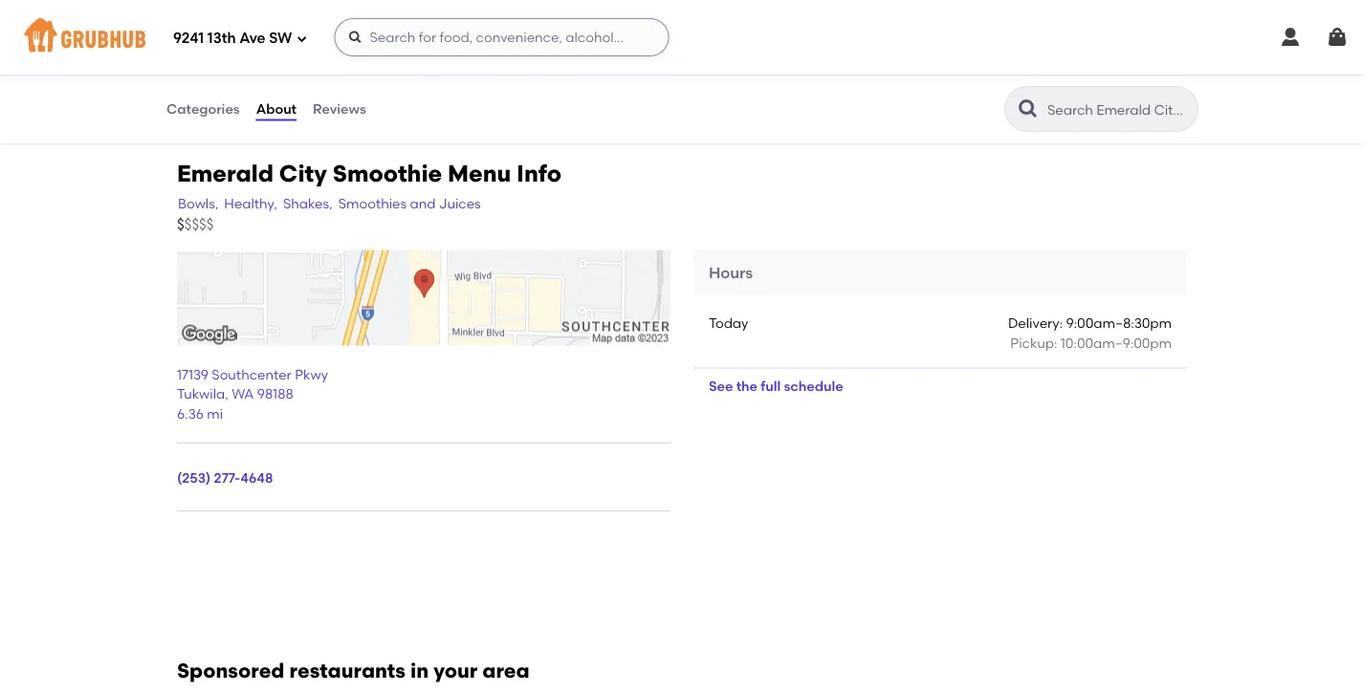Task type: locate. For each thing, give the bounding box(es) containing it.
1 horizontal spatial svg image
[[1279, 26, 1302, 49]]

svg image
[[1279, 26, 1302, 49], [348, 30, 363, 45]]

1 horizontal spatial svg image
[[1326, 26, 1349, 49]]

13th
[[207, 30, 236, 47]]

delivery: 9:00am–8:30pm
[[1008, 315, 1172, 332]]

(253)
[[177, 470, 211, 486]]

see the full schedule button
[[694, 369, 859, 403]]

full
[[761, 378, 781, 394]]

healthy, button
[[223, 193, 278, 214]]

healthy,
[[224, 195, 277, 211]]

(253) 277-4648 button
[[177, 468, 273, 488]]

menu
[[448, 160, 511, 187]]

pkwy
[[295, 367, 328, 383]]

schedule
[[784, 378, 843, 394]]

the
[[736, 378, 758, 394]]

wa
[[232, 386, 254, 402]]

mi
[[207, 406, 223, 422]]

about
[[256, 101, 297, 117]]

pickup: 10:00am–9:00pm
[[1010, 335, 1172, 351]]

reviews button
[[312, 75, 367, 143]]

about button
[[255, 75, 298, 143]]

ave
[[239, 30, 266, 47]]

sponsored restaurants in your area
[[177, 659, 530, 683]]

0 horizontal spatial svg image
[[348, 30, 363, 45]]

restaurants
[[289, 659, 406, 683]]

sponsored
[[177, 659, 285, 683]]

svg image
[[1326, 26, 1349, 49], [296, 33, 307, 44]]

smoothies and juices button
[[337, 193, 482, 214]]

shakes,
[[283, 195, 333, 211]]

categories
[[166, 101, 240, 117]]

delivery:
[[1008, 315, 1063, 332]]

bowls,
[[178, 195, 218, 211]]

shakes, button
[[282, 193, 334, 214]]

see the full schedule
[[709, 378, 843, 394]]

hours
[[709, 263, 753, 282]]

tukwila
[[177, 386, 225, 402]]

city
[[279, 160, 327, 187]]

emerald city smoothie menu info
[[177, 160, 561, 187]]

10:00am–9:00pm
[[1061, 335, 1172, 351]]

see
[[709, 378, 733, 394]]

4648
[[240, 470, 273, 486]]

9241
[[173, 30, 204, 47]]

categories button
[[165, 75, 241, 143]]

9241 13th ave sw
[[173, 30, 292, 47]]

0 horizontal spatial svg image
[[296, 33, 307, 44]]



Task type: vqa. For each thing, say whether or not it's contained in the screenshot.
Emerald
yes



Task type: describe. For each thing, give the bounding box(es) containing it.
southcenter
[[212, 367, 292, 383]]

Search Emerald City Smoothie search field
[[1046, 100, 1192, 119]]

pickup:
[[1010, 335, 1057, 351]]

main navigation navigation
[[0, 0, 1364, 75]]

smoothies
[[338, 195, 407, 211]]

reviews
[[313, 101, 366, 117]]

area
[[482, 659, 530, 683]]

your
[[434, 659, 478, 683]]

smoothie
[[333, 160, 442, 187]]

emerald
[[177, 160, 274, 187]]

sw
[[269, 30, 292, 47]]

277-
[[214, 470, 240, 486]]

search icon image
[[1017, 98, 1040, 121]]

$$$$$
[[177, 216, 214, 233]]

bowls, healthy, shakes, smoothies and juices
[[178, 195, 481, 211]]

(253) 277-4648
[[177, 470, 273, 486]]

bowls, button
[[177, 193, 219, 214]]

Search for food, convenience, alcohol... search field
[[334, 18, 669, 56]]

and
[[410, 195, 436, 211]]

17139
[[177, 367, 209, 383]]

in
[[410, 659, 429, 683]]

6.36
[[177, 406, 204, 422]]

17139 southcenter pkwy tukwila , wa 98188 6.36 mi
[[177, 367, 328, 422]]

98188
[[257, 386, 293, 402]]

juices
[[439, 195, 481, 211]]

info
[[517, 160, 561, 187]]

9:00am–8:30pm
[[1066, 315, 1172, 332]]

,
[[225, 386, 228, 402]]

today
[[709, 315, 748, 332]]

$
[[177, 216, 184, 233]]



